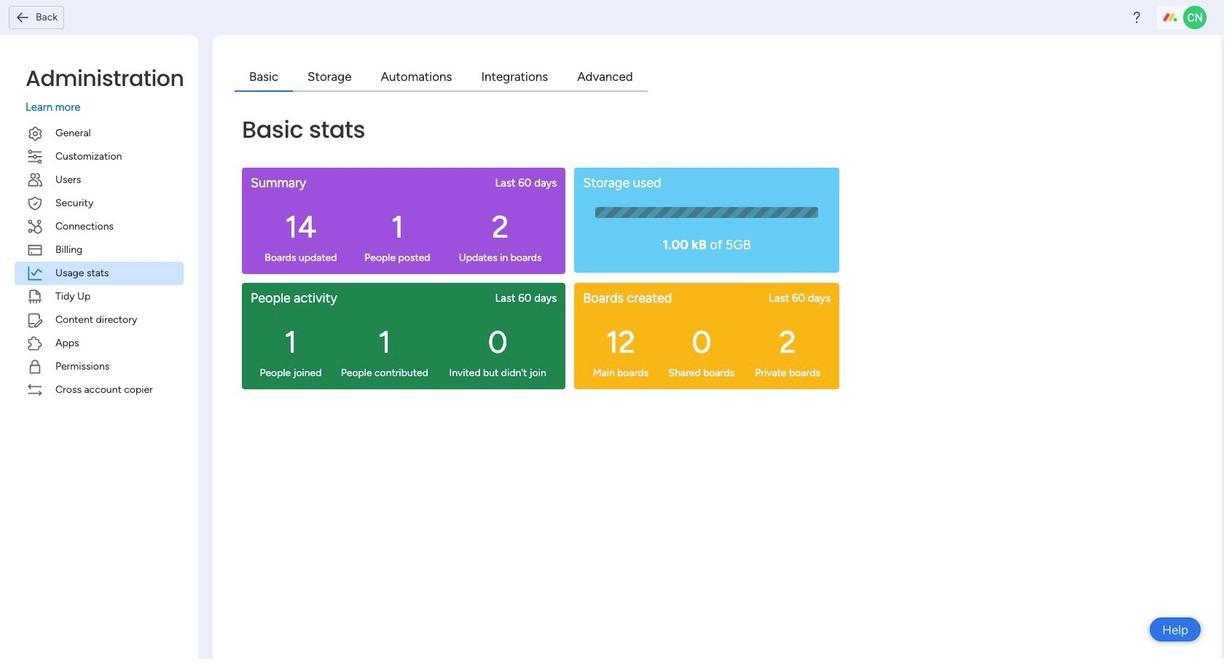 Task type: vqa. For each thing, say whether or not it's contained in the screenshot.
sixth row from the bottom
no



Task type: describe. For each thing, give the bounding box(es) containing it.
help image
[[1130, 10, 1145, 25]]

cool name image
[[1184, 6, 1207, 29]]



Task type: locate. For each thing, give the bounding box(es) containing it.
back to workspace image
[[15, 10, 30, 25]]



